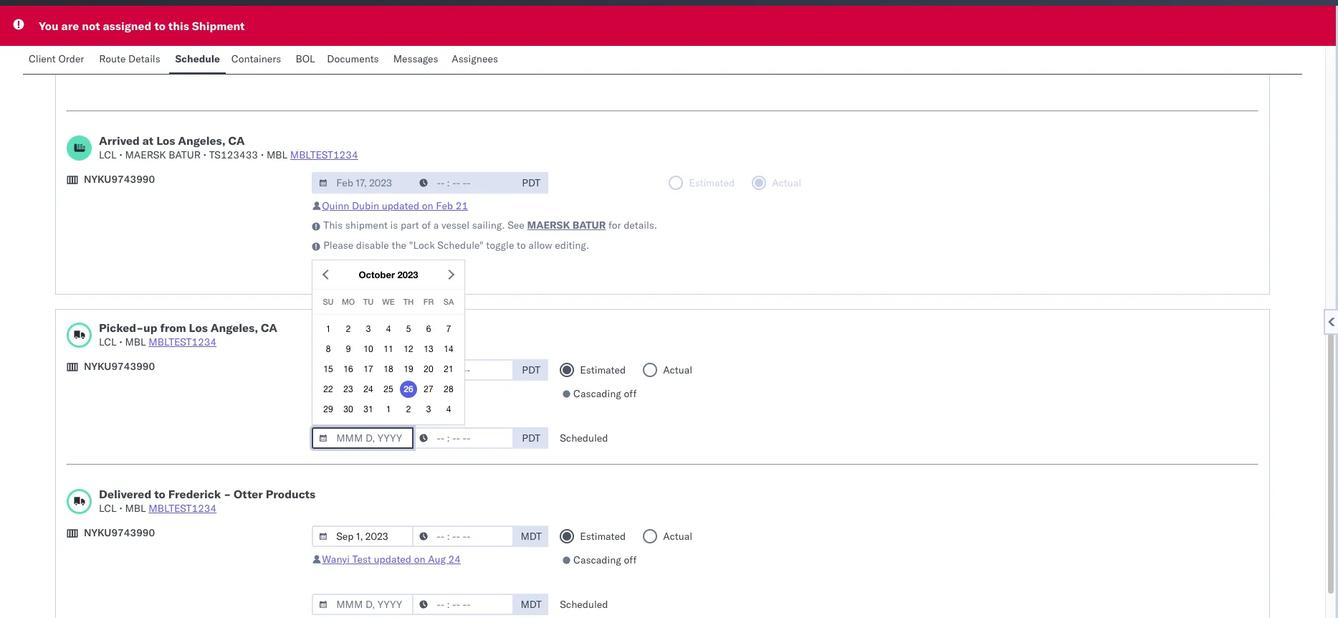 Task type: vqa. For each thing, say whether or not it's contained in the screenshot.
third schedule pickup from los angeles, ca link from the top of the page
no



Task type: describe. For each thing, give the bounding box(es) containing it.
tu
[[363, 297, 374, 306]]

11
[[384, 344, 393, 354]]

this shipment is part of a vessel sailing. see maersk batur for details. for second maersk batur link from the bottom of the page
[[324, 41, 658, 54]]

1 vertical spatial 1
[[386, 405, 391, 415]]

17
[[364, 365, 373, 375]]

-
[[224, 487, 231, 501]]

19 button
[[400, 361, 417, 378]]

1 sailing. from the top
[[472, 41, 505, 54]]

30
[[344, 405, 353, 415]]

assigned
[[103, 19, 152, 33]]

this
[[168, 19, 189, 33]]

9
[[346, 344, 351, 354]]

maersk inside "arrived at los angeles, ca lcl • maersk batur • ts123433 • mbl mbltest1234"
[[125, 148, 166, 161]]

shipment
[[192, 19, 245, 33]]

6
[[426, 324, 431, 334]]

dubin
[[352, 199, 379, 212]]

wanyi for picked-up from los angeles, ca
[[322, 386, 350, 399]]

16 button
[[340, 361, 357, 378]]

21 inside button
[[444, 365, 454, 375]]

27 button
[[420, 381, 437, 398]]

1 vertical spatial 1 button
[[380, 401, 397, 418]]

mbltest1234 button for angeles,
[[149, 336, 217, 348]]

1 vertical spatial 2 button
[[400, 401, 417, 418]]

2 details. from the top
[[624, 219, 658, 232]]

details
[[128, 52, 160, 65]]

1 horizontal spatial 21
[[456, 199, 468, 212]]

29 button
[[320, 401, 337, 418]]

2 the from the top
[[392, 239, 407, 252]]

for for second maersk batur link from the bottom of the page
[[609, 41, 621, 54]]

2 vertical spatial batur
[[573, 219, 606, 232]]

18 button
[[380, 361, 397, 378]]

20
[[424, 365, 434, 375]]

maersk for first maersk batur link from the bottom
[[527, 219, 570, 232]]

2 editing. from the top
[[555, 239, 590, 252]]

client
[[29, 52, 56, 65]]

off for picked-up from los angeles, ca
[[624, 387, 637, 400]]

actual for delivered to frederick - otter products
[[663, 530, 693, 543]]

10 button
[[360, 341, 377, 358]]

2023
[[398, 269, 418, 280]]

route details
[[99, 52, 160, 65]]

7
[[446, 324, 451, 334]]

20 button
[[420, 361, 437, 378]]

are
[[61, 19, 79, 33]]

nyku9743990 for picked-
[[84, 360, 155, 373]]

21 button
[[440, 361, 457, 378]]

1 "lock from the top
[[409, 61, 435, 74]]

1 horizontal spatial 4 button
[[440, 401, 457, 418]]

october 2023
[[359, 269, 418, 280]]

nyku9743990 for delivered
[[84, 526, 155, 539]]

delivered to frederick - otter products lcl • mbl mbltest1234
[[99, 487, 316, 515]]

cascading for products
[[574, 554, 622, 566]]

19
[[404, 365, 413, 375]]

for for first maersk batur link from the bottom
[[609, 219, 621, 232]]

2 shipment from the top
[[345, 219, 388, 232]]

0 vertical spatial on
[[422, 199, 434, 212]]

3 -- : -- -- text field from the top
[[412, 427, 514, 449]]

quinn dubin updated on feb 21 button
[[322, 199, 468, 212]]

27
[[424, 385, 434, 395]]

24 for ca
[[449, 386, 461, 399]]

not
[[82, 19, 100, 33]]

schedule button
[[170, 46, 226, 74]]

assignees
[[452, 52, 498, 65]]

on for ca
[[414, 386, 426, 399]]

off for delivered to frederick - otter products
[[624, 554, 637, 566]]

0 vertical spatial 2 button
[[340, 321, 357, 338]]

11 button
[[380, 341, 397, 358]]

we
[[382, 297, 395, 306]]

documents button
[[321, 46, 388, 74]]

schedule
[[175, 52, 220, 65]]

31 button
[[360, 401, 377, 418]]

2 part from the top
[[401, 219, 419, 232]]

14
[[444, 344, 454, 354]]

quinn dubin updated on feb 21
[[322, 199, 468, 212]]

up
[[143, 321, 157, 335]]

delivered
[[99, 487, 151, 501]]

0 vertical spatial 3
[[366, 324, 371, 334]]

arrived
[[99, 133, 140, 148]]

bol
[[296, 52, 315, 65]]

mo
[[342, 297, 355, 306]]

2 disable from the top
[[356, 239, 389, 252]]

see for second maersk batur link from the bottom of the page
[[508, 41, 525, 54]]

1 vessel from the top
[[442, 41, 470, 54]]

14 button
[[440, 341, 457, 358]]

0 horizontal spatial 1
[[326, 324, 331, 334]]

15 button
[[320, 361, 337, 378]]

mbl inside "arrived at los angeles, ca lcl • maersk batur • ts123433 • mbl mbltest1234"
[[267, 148, 288, 161]]

angeles, inside "arrived at los angeles, ca lcl • maersk batur • ts123433 • mbl mbltest1234"
[[178, 133, 226, 148]]

bol button
[[290, 46, 321, 74]]

cascading for ca
[[574, 387, 622, 400]]

1 maersk batur link from the top
[[527, 40, 606, 54]]

mdt for 2nd -- : -- -- 'text field' from the bottom
[[521, 530, 542, 543]]

picked-up from los angeles, ca lcl • mbl mbltest1234
[[99, 321, 277, 348]]

1 please disable the "lock schedule" toggle to allow editing. from the top
[[324, 61, 590, 74]]

2 vessel from the top
[[442, 219, 470, 232]]

aug for picked-up from los angeles, ca
[[428, 386, 446, 399]]

29
[[324, 405, 333, 415]]

you
[[39, 19, 59, 33]]

• right ts123433 in the top left of the page
[[261, 148, 264, 161]]

22
[[324, 385, 333, 395]]

mbltest1234 for angeles,
[[149, 336, 217, 348]]

actual for picked-up from los angeles, ca
[[663, 364, 693, 376]]

31
[[364, 405, 373, 415]]

october
[[359, 269, 395, 280]]

5 button
[[400, 321, 417, 338]]

8 button
[[320, 341, 337, 358]]

1 the from the top
[[392, 61, 407, 74]]

maersk for second maersk batur link from the bottom of the page
[[527, 41, 570, 54]]

see for first maersk batur link from the bottom
[[508, 219, 525, 232]]

order
[[58, 52, 84, 65]]

1 shipment from the top
[[345, 41, 388, 54]]

24 button
[[360, 381, 377, 398]]

5
[[406, 324, 411, 334]]

containers
[[231, 52, 281, 65]]

1 editing. from the top
[[555, 61, 590, 74]]

23 button
[[340, 381, 357, 398]]

24 for products
[[449, 553, 461, 566]]

2 of from the top
[[422, 219, 431, 232]]

0 horizontal spatial 3 button
[[360, 321, 377, 338]]

on for products
[[414, 553, 426, 566]]

• down arrived
[[119, 148, 122, 161]]

cascading off for delivered to frederick - otter products
[[574, 554, 637, 566]]

mbltest1234 button for otter
[[149, 502, 217, 515]]

• left ts123433 in the top left of the page
[[203, 148, 207, 161]]

28
[[444, 385, 454, 395]]

estimated for picked-up from los angeles, ca
[[580, 364, 626, 376]]

messages
[[393, 52, 439, 65]]

30 button
[[340, 401, 357, 418]]

products
[[266, 487, 316, 501]]

1 a from the top
[[434, 41, 439, 54]]

at
[[143, 133, 154, 148]]

13 button
[[420, 341, 437, 358]]

1 of from the top
[[422, 41, 431, 54]]

1 -- : -- -- text field from the top
[[412, 172, 514, 194]]

12
[[404, 344, 413, 354]]

0 vertical spatial 4
[[386, 324, 391, 334]]

mmm d, yyyy text field for delivered to frederick - otter products
[[312, 526, 414, 547]]

arrived at los angeles, ca lcl • maersk batur • ts123433 • mbl mbltest1234
[[99, 133, 358, 161]]

quinn
[[322, 199, 350, 212]]

1 allow from the top
[[529, 61, 553, 74]]

picked-
[[99, 321, 143, 335]]

25 button
[[380, 381, 397, 398]]

to inside delivered to frederick - otter products lcl • mbl mbltest1234
[[154, 487, 165, 501]]

test for products
[[352, 553, 371, 566]]

5 -- : -- -- text field from the top
[[412, 594, 514, 615]]

los inside 'picked-up from los angeles, ca lcl • mbl mbltest1234'
[[189, 321, 208, 335]]

24 inside button
[[364, 385, 373, 395]]

assignees button
[[446, 46, 507, 74]]

6 button
[[420, 321, 437, 338]]

13
[[424, 344, 434, 354]]

23
[[344, 385, 353, 395]]



Task type: locate. For each thing, give the bounding box(es) containing it.
0 vertical spatial wanyi test updated on aug 24 button
[[322, 386, 461, 399]]

cascading off
[[574, 387, 637, 400], [574, 554, 637, 566]]

2 a from the top
[[434, 219, 439, 232]]

0 horizontal spatial 21
[[444, 365, 454, 375]]

0 vertical spatial batur
[[573, 41, 606, 54]]

1 horizontal spatial 2 button
[[400, 401, 417, 418]]

0 vertical spatial 2
[[346, 324, 351, 334]]

2 -- : -- -- text field from the top
[[412, 359, 514, 381]]

1 schedule" from the top
[[438, 61, 484, 74]]

• down delivered
[[119, 502, 122, 515]]

mmm d, yyyy text field for pdt
[[312, 359, 414, 381]]

4 -- : -- -- text field from the top
[[412, 526, 514, 547]]

mbltest1234 button down from
[[149, 336, 217, 348]]

1 up 8
[[326, 324, 331, 334]]

estimated for delivered to frederick - otter products
[[580, 530, 626, 543]]

mbltest1234 for otter
[[149, 502, 217, 515]]

2 toggle from the top
[[486, 239, 514, 252]]

mbl down delivered
[[125, 502, 146, 515]]

0 vertical spatial mbl
[[267, 148, 288, 161]]

2 off from the top
[[624, 554, 637, 566]]

part down "quinn dubin updated on feb 21" button
[[401, 219, 419, 232]]

1 scheduled from the top
[[560, 432, 608, 445]]

client order button
[[23, 46, 93, 74]]

1 vertical spatial schedule"
[[438, 239, 484, 252]]

vessel down feb
[[442, 219, 470, 232]]

0 vertical spatial mmm d, yyyy text field
[[312, 359, 414, 381]]

2 lcl from the top
[[99, 336, 117, 348]]

wanyi test updated on aug 24 for ca
[[322, 386, 461, 399]]

mbltest1234 inside 'picked-up from los angeles, ca lcl • mbl mbltest1234'
[[149, 336, 217, 348]]

2 vertical spatial nyku9743990
[[84, 526, 155, 539]]

1 mmm d, yyyy text field from the top
[[312, 172, 414, 194]]

1 vertical spatial for
[[609, 219, 621, 232]]

2 vertical spatial updated
[[374, 553, 412, 566]]

2 is from the top
[[390, 219, 398, 232]]

1 wanyi test updated on aug 24 from the top
[[322, 386, 461, 399]]

mdt for first -- : -- -- 'text field' from the bottom
[[521, 598, 542, 611]]

4 left 5
[[386, 324, 391, 334]]

0 vertical spatial 1 button
[[320, 321, 337, 338]]

0 vertical spatial aug
[[428, 386, 446, 399]]

mbltest1234 button down frederick
[[149, 502, 217, 515]]

2 vertical spatial mmm d, yyyy text field
[[312, 526, 414, 547]]

0 vertical spatial los
[[156, 133, 175, 148]]

0 vertical spatial this shipment is part of a vessel sailing. see maersk batur for details.
[[324, 41, 658, 54]]

4 button left 5
[[380, 321, 397, 338]]

0 vertical spatial is
[[390, 41, 398, 54]]

1 button up 8
[[320, 321, 337, 338]]

1 vertical spatial updated
[[374, 386, 412, 399]]

1 pdt from the top
[[522, 176, 541, 189]]

18
[[384, 365, 393, 375]]

-- : -- -- text field
[[412, 172, 514, 194], [412, 359, 514, 381], [412, 427, 514, 449], [412, 526, 514, 547], [412, 594, 514, 615]]

ts123433
[[209, 148, 258, 161]]

lcl inside "arrived at los angeles, ca lcl • maersk batur • ts123433 • mbl mbltest1234"
[[99, 148, 117, 161]]

1 vertical spatial aug
[[428, 553, 446, 566]]

this down quinn
[[324, 219, 343, 232]]

1 vertical spatial 4 button
[[440, 401, 457, 418]]

2 sailing. from the top
[[472, 219, 505, 232]]

mbl inside delivered to frederick - otter products lcl • mbl mbltest1234
[[125, 502, 146, 515]]

this right bol
[[324, 41, 343, 54]]

mbltest1234 button up quinn
[[290, 148, 358, 161]]

0 vertical spatial for
[[609, 41, 621, 54]]

2 please from the top
[[324, 239, 354, 252]]

1 vertical spatial wanyi test updated on aug 24
[[322, 553, 461, 566]]

• inside delivered to frederick - otter products lcl • mbl mbltest1234
[[119, 502, 122, 515]]

1 cascading off from the top
[[574, 387, 637, 400]]

nyku9743990 down picked-
[[84, 360, 155, 373]]

please right "bol" button
[[324, 61, 354, 74]]

1 vertical spatial mbl
[[125, 336, 146, 348]]

month  2023-10 element
[[317, 319, 460, 420]]

test
[[352, 386, 371, 399], [352, 553, 371, 566]]

1 is from the top
[[390, 41, 398, 54]]

0 vertical spatial a
[[434, 41, 439, 54]]

nyku9743990 down delivered
[[84, 526, 155, 539]]

los inside "arrived at los angeles, ca lcl • maersk batur • ts123433 • mbl mbltest1234"
[[156, 133, 175, 148]]

0 vertical spatial scheduled
[[560, 432, 608, 445]]

1 mdt from the top
[[521, 530, 542, 543]]

0 vertical spatial nyku9743990
[[84, 173, 155, 186]]

details.
[[624, 41, 658, 54], [624, 219, 658, 232]]

1 disable from the top
[[356, 61, 389, 74]]

4 button down 28 button
[[440, 401, 457, 418]]

2 wanyi from the top
[[322, 553, 350, 566]]

client order
[[29, 52, 84, 65]]

updated for picked-up from los angeles, ca
[[374, 386, 412, 399]]

MMM D, YYYY text field
[[312, 172, 414, 194], [312, 427, 414, 449], [312, 526, 414, 547]]

1 vertical spatial 2
[[406, 405, 411, 415]]

mmm d, yyyy text field for mdt
[[312, 594, 414, 615]]

1 vertical spatial shipment
[[345, 219, 388, 232]]

22 button
[[320, 381, 337, 398]]

wanyi test updated on aug 24 for products
[[322, 553, 461, 566]]

disable
[[356, 61, 389, 74], [356, 239, 389, 252]]

0 vertical spatial please disable the "lock schedule" toggle to allow editing.
[[324, 61, 590, 74]]

off
[[624, 387, 637, 400], [624, 554, 637, 566]]

2 wanyi test updated on aug 24 from the top
[[322, 553, 461, 566]]

4 down 28 button
[[446, 405, 451, 415]]

lcl for picked-
[[99, 336, 117, 348]]

• down picked-
[[119, 336, 122, 348]]

nyku9743990 down arrived
[[84, 173, 155, 186]]

ca
[[228, 133, 245, 148], [261, 321, 277, 335]]

0 horizontal spatial 2
[[346, 324, 351, 334]]

1 test from the top
[[352, 386, 371, 399]]

angeles,
[[178, 133, 226, 148], [211, 321, 258, 335]]

los right at
[[156, 133, 175, 148]]

disable left messages at top left
[[356, 61, 389, 74]]

1 this from the top
[[324, 41, 343, 54]]

estimated
[[580, 364, 626, 376], [580, 530, 626, 543]]

1 aug from the top
[[428, 386, 446, 399]]

0 vertical spatial disable
[[356, 61, 389, 74]]

0 vertical spatial maersk
[[527, 41, 570, 54]]

2 vertical spatial maersk
[[527, 219, 570, 232]]

3 pdt from the top
[[522, 432, 541, 445]]

0 vertical spatial mdt
[[521, 530, 542, 543]]

2 mmm d, yyyy text field from the top
[[312, 594, 414, 615]]

1 mmm d, yyyy text field from the top
[[312, 359, 414, 381]]

1 vertical spatial cascading
[[574, 554, 622, 566]]

ca inside "arrived at los angeles, ca lcl • maersk batur • ts123433 • mbl mbltest1234"
[[228, 133, 245, 148]]

21 right feb
[[456, 199, 468, 212]]

of down quinn dubin updated on feb 21
[[422, 219, 431, 232]]

is
[[390, 41, 398, 54], [390, 219, 398, 232]]

0 vertical spatial 3 button
[[360, 321, 377, 338]]

2 up '9'
[[346, 324, 351, 334]]

•
[[119, 148, 122, 161], [203, 148, 207, 161], [261, 148, 264, 161], [119, 336, 122, 348], [119, 502, 122, 515]]

1 this shipment is part of a vessel sailing. see maersk batur for details. from the top
[[324, 41, 658, 54]]

26 button
[[400, 381, 417, 398]]

"lock left assignees
[[409, 61, 435, 74]]

documents
[[327, 52, 379, 65]]

2 for from the top
[[609, 219, 621, 232]]

2 "lock from the top
[[409, 239, 435, 252]]

1 vertical spatial please disable the "lock schedule" toggle to allow editing.
[[324, 239, 590, 252]]

2 please disable the "lock schedule" toggle to allow editing. from the top
[[324, 239, 590, 252]]

fr
[[424, 297, 434, 306]]

cascading off for picked-up from los angeles, ca
[[574, 387, 637, 400]]

pdt for 21
[[522, 176, 541, 189]]

please disable the "lock schedule" toggle to allow editing.
[[324, 61, 590, 74], [324, 239, 590, 252]]

angeles, up ts123433 in the top left of the page
[[178, 133, 226, 148]]

lcl inside delivered to frederick - otter products lcl • mbl mbltest1234
[[99, 502, 117, 515]]

2 allow from the top
[[529, 239, 553, 252]]

7 button
[[440, 321, 457, 338]]

lcl inside 'picked-up from los angeles, ca lcl • mbl mbltest1234'
[[99, 336, 117, 348]]

0 vertical spatial ca
[[228, 133, 245, 148]]

0 vertical spatial 21
[[456, 199, 468, 212]]

pdt
[[522, 176, 541, 189], [522, 364, 541, 376], [522, 432, 541, 445]]

this shipment is part of a vessel sailing. see maersk batur for details.
[[324, 41, 658, 54], [324, 219, 658, 232]]

angeles, right from
[[211, 321, 258, 335]]

3 mmm d, yyyy text field from the top
[[312, 526, 414, 547]]

2 mmm d, yyyy text field from the top
[[312, 427, 414, 449]]

0 horizontal spatial 2 button
[[340, 321, 357, 338]]

lcl down delivered
[[99, 502, 117, 515]]

1 estimated from the top
[[580, 364, 626, 376]]

0 vertical spatial "lock
[[409, 61, 435, 74]]

1 vertical spatial pdt
[[522, 364, 541, 376]]

shipment left messages at top left
[[345, 41, 388, 54]]

scheduled for delivered to frederick - otter products
[[560, 598, 608, 611]]

2 scheduled from the top
[[560, 598, 608, 611]]

please
[[324, 61, 354, 74], [324, 239, 354, 252]]

1 vertical spatial lcl
[[99, 336, 117, 348]]

1 vertical spatial wanyi test updated on aug 24 button
[[322, 553, 461, 566]]

vessel right messages at top left
[[442, 41, 470, 54]]

2 vertical spatial mbltest1234
[[149, 502, 217, 515]]

mbl right ts123433 in the top left of the page
[[267, 148, 288, 161]]

1 vertical spatial this shipment is part of a vessel sailing. see maersk batur for details.
[[324, 219, 658, 232]]

this
[[324, 41, 343, 54], [324, 219, 343, 232]]

0 horizontal spatial 4 button
[[380, 321, 397, 338]]

0 vertical spatial 1
[[326, 324, 331, 334]]

1 wanyi from the top
[[322, 386, 350, 399]]

4 button
[[380, 321, 397, 338], [440, 401, 457, 418]]

1 vertical spatial part
[[401, 219, 419, 232]]

1 toggle from the top
[[486, 61, 514, 74]]

lcl
[[99, 148, 117, 161], [99, 336, 117, 348], [99, 502, 117, 515]]

2 button down 26 button
[[400, 401, 417, 418]]

is down quinn dubin updated on feb 21
[[390, 219, 398, 232]]

"lock
[[409, 61, 435, 74], [409, 239, 435, 252]]

mbltest1234 down frederick
[[149, 502, 217, 515]]

test for ca
[[352, 386, 371, 399]]

8
[[326, 344, 331, 354]]

1 part from the top
[[401, 41, 419, 54]]

• inside 'picked-up from los angeles, ca lcl • mbl mbltest1234'
[[119, 336, 122, 348]]

0 vertical spatial off
[[624, 387, 637, 400]]

mdt
[[521, 530, 542, 543], [521, 598, 542, 611]]

of left assignees
[[422, 41, 431, 54]]

1 vertical spatial toggle
[[486, 239, 514, 252]]

frederick
[[168, 487, 221, 501]]

1 see from the top
[[508, 41, 525, 54]]

pdt for 24
[[522, 364, 541, 376]]

the right documents button
[[392, 61, 407, 74]]

th
[[404, 297, 414, 306]]

1 actual from the top
[[663, 364, 693, 376]]

wanyi for delivered to frederick - otter products
[[322, 553, 350, 566]]

0 vertical spatial part
[[401, 41, 419, 54]]

1 vertical spatial scheduled
[[560, 598, 608, 611]]

1 vertical spatial please
[[324, 239, 354, 252]]

scheduled for picked-up from los angeles, ca
[[560, 432, 608, 445]]

1 horizontal spatial 4
[[446, 405, 451, 415]]

batur inside "arrived at los angeles, ca lcl • maersk batur • ts123433 • mbl mbltest1234"
[[169, 148, 201, 161]]

you are not assigned to this shipment
[[39, 19, 245, 33]]

a left assignees
[[434, 41, 439, 54]]

1 vertical spatial maersk
[[125, 148, 166, 161]]

2 down 26 button
[[406, 405, 411, 415]]

2 wanyi test updated on aug 24 button from the top
[[322, 553, 461, 566]]

schedule"
[[438, 61, 484, 74], [438, 239, 484, 252]]

1 horizontal spatial 3 button
[[420, 401, 437, 418]]

updated for delivered to frederick - otter products
[[374, 553, 412, 566]]

mbl for delivered to frederick - otter products
[[125, 502, 146, 515]]

24
[[364, 385, 373, 395], [449, 386, 461, 399], [449, 553, 461, 566]]

2 actual from the top
[[663, 530, 693, 543]]

mbl inside 'picked-up from los angeles, ca lcl • mbl mbltest1234'
[[125, 336, 146, 348]]

2 this from the top
[[324, 219, 343, 232]]

17 button
[[360, 361, 377, 378]]

0 horizontal spatial 4
[[386, 324, 391, 334]]

1 horizontal spatial 2
[[406, 405, 411, 415]]

3 nyku9743990 from the top
[[84, 526, 155, 539]]

0 vertical spatial lcl
[[99, 148, 117, 161]]

0 vertical spatial wanyi
[[322, 386, 350, 399]]

2 this shipment is part of a vessel sailing. see maersk batur for details. from the top
[[324, 219, 658, 232]]

2 maersk batur link from the top
[[527, 218, 606, 232]]

wanyi test updated on aug 24 button for products
[[322, 553, 461, 566]]

cascading
[[574, 387, 622, 400], [574, 554, 622, 566]]

lcl down picked-
[[99, 336, 117, 348]]

1 please from the top
[[324, 61, 354, 74]]

otter
[[234, 487, 263, 501]]

1 wanyi test updated on aug 24 button from the top
[[322, 386, 461, 399]]

2 aug from the top
[[428, 553, 446, 566]]

mbltest1234
[[290, 148, 358, 161], [149, 336, 217, 348], [149, 502, 217, 515]]

12 button
[[400, 341, 417, 358]]

1 button down 25 "button"
[[380, 401, 397, 418]]

0 vertical spatial angeles,
[[178, 133, 226, 148]]

2 see from the top
[[508, 219, 525, 232]]

2 vertical spatial mbl
[[125, 502, 146, 515]]

wanyi test updated on aug 24 button for ca
[[322, 386, 461, 399]]

messages button
[[388, 46, 446, 74]]

mbltest1234 inside "arrived at los angeles, ca lcl • maersk batur • ts123433 • mbl mbltest1234"
[[290, 148, 358, 161]]

nyku9743990
[[84, 173, 155, 186], [84, 360, 155, 373], [84, 526, 155, 539]]

3 button
[[360, 321, 377, 338], [420, 401, 437, 418]]

sa
[[444, 297, 454, 306]]

2 button up '9'
[[340, 321, 357, 338]]

0 vertical spatial editing.
[[555, 61, 590, 74]]

containers button
[[226, 46, 290, 74]]

15
[[324, 365, 333, 375]]

1 for from the top
[[609, 41, 621, 54]]

3 up 10 button
[[366, 324, 371, 334]]

1 nyku9743990 from the top
[[84, 173, 155, 186]]

maersk batur link
[[527, 40, 606, 54], [527, 218, 606, 232]]

mbltest1234 up quinn
[[290, 148, 358, 161]]

route
[[99, 52, 126, 65]]

0 vertical spatial mbltest1234
[[290, 148, 358, 161]]

1 button
[[320, 321, 337, 338], [380, 401, 397, 418]]

1 vertical spatial wanyi
[[322, 553, 350, 566]]

0 horizontal spatial ca
[[228, 133, 245, 148]]

MMM D, YYYY text field
[[312, 359, 414, 381], [312, 594, 414, 615]]

is right documents button
[[390, 41, 398, 54]]

0 vertical spatial of
[[422, 41, 431, 54]]

maersk
[[527, 41, 570, 54], [125, 148, 166, 161], [527, 219, 570, 232]]

1 lcl from the top
[[99, 148, 117, 161]]

3 lcl from the top
[[99, 502, 117, 515]]

"lock up the 2023
[[409, 239, 435, 252]]

los right from
[[189, 321, 208, 335]]

this shipment is part of a vessel sailing. see maersk batur for details. for first maersk batur link from the bottom
[[324, 219, 658, 232]]

1 vertical spatial test
[[352, 553, 371, 566]]

26
[[404, 384, 413, 395]]

3 down 27 button
[[426, 405, 431, 415]]

0 vertical spatial vessel
[[442, 41, 470, 54]]

a
[[434, 41, 439, 54], [434, 219, 439, 232]]

mbltest1234 down from
[[149, 336, 217, 348]]

2 cascading from the top
[[574, 554, 622, 566]]

1 vertical spatial 3 button
[[420, 401, 437, 418]]

1 vertical spatial estimated
[[580, 530, 626, 543]]

1 vertical spatial is
[[390, 219, 398, 232]]

9 button
[[340, 341, 357, 358]]

2
[[346, 324, 351, 334], [406, 405, 411, 415]]

mbltest1234 inside delivered to frederick - otter products lcl • mbl mbltest1234
[[149, 502, 217, 515]]

2 vertical spatial lcl
[[99, 502, 117, 515]]

1 cascading from the top
[[574, 387, 622, 400]]

1 vertical spatial mmm d, yyyy text field
[[312, 427, 414, 449]]

1 horizontal spatial ca
[[261, 321, 277, 335]]

2 nyku9743990 from the top
[[84, 360, 155, 373]]

a down feb
[[434, 219, 439, 232]]

nyku9743990 for arrived
[[84, 173, 155, 186]]

0 vertical spatial see
[[508, 41, 525, 54]]

2 pdt from the top
[[522, 364, 541, 376]]

part right documents button
[[401, 41, 419, 54]]

4
[[386, 324, 391, 334], [446, 405, 451, 415]]

3 button down 27 button
[[420, 401, 437, 418]]

shipment down "dubin"
[[345, 219, 388, 232]]

please down quinn
[[324, 239, 354, 252]]

angeles, inside 'picked-up from los angeles, ca lcl • mbl mbltest1234'
[[211, 321, 258, 335]]

mmm d, yyyy text field for arrived at los angeles, ca
[[312, 172, 414, 194]]

1 vertical spatial details.
[[624, 219, 658, 232]]

lcl down arrived
[[99, 148, 117, 161]]

wanyi test updated on aug 24
[[322, 386, 461, 399], [322, 553, 461, 566]]

0 vertical spatial cascading
[[574, 387, 622, 400]]

1 vertical spatial 3
[[426, 405, 431, 415]]

1 horizontal spatial los
[[189, 321, 208, 335]]

aug for delivered to frederick - otter products
[[428, 553, 446, 566]]

1 vertical spatial 4
[[446, 405, 451, 415]]

0 vertical spatial 4 button
[[380, 321, 397, 338]]

ca inside 'picked-up from los angeles, ca lcl • mbl mbltest1234'
[[261, 321, 277, 335]]

21 right 20 button
[[444, 365, 454, 375]]

lcl for delivered
[[99, 502, 117, 515]]

1 vertical spatial mbltest1234
[[149, 336, 217, 348]]

1 down 25 "button"
[[386, 405, 391, 415]]

0 vertical spatial estimated
[[580, 364, 626, 376]]

0 horizontal spatial los
[[156, 133, 175, 148]]

2 test from the top
[[352, 553, 371, 566]]

mbl down picked-
[[125, 336, 146, 348]]

aug
[[428, 386, 446, 399], [428, 553, 446, 566]]

the up the 2023
[[392, 239, 407, 252]]

mbl for picked-up from los angeles, ca
[[125, 336, 146, 348]]

16
[[344, 365, 353, 375]]

vessel
[[442, 41, 470, 54], [442, 219, 470, 232]]

1 vertical spatial off
[[624, 554, 637, 566]]

2 schedule" from the top
[[438, 239, 484, 252]]

1 off from the top
[[624, 387, 637, 400]]

0 vertical spatial mmm d, yyyy text field
[[312, 172, 414, 194]]

2 mdt from the top
[[521, 598, 542, 611]]

10
[[364, 344, 373, 354]]

0 vertical spatial actual
[[663, 364, 693, 376]]

1 vertical spatial 21
[[444, 365, 454, 375]]

3
[[366, 324, 371, 334], [426, 405, 431, 415]]

disable up october at the top left
[[356, 239, 389, 252]]

0 vertical spatial wanyi test updated on aug 24
[[322, 386, 461, 399]]

route details button
[[93, 46, 170, 74]]

0 vertical spatial updated
[[382, 199, 420, 212]]

1 vertical spatial disable
[[356, 239, 389, 252]]

sailing.
[[472, 41, 505, 54], [472, 219, 505, 232]]

2 estimated from the top
[[580, 530, 626, 543]]

2 cascading off from the top
[[574, 554, 637, 566]]

1 vertical spatial los
[[189, 321, 208, 335]]

3 button up 10 button
[[360, 321, 377, 338]]

mbltest1234 button for ca
[[290, 148, 358, 161]]

1 vertical spatial nyku9743990
[[84, 360, 155, 373]]

28 button
[[440, 381, 457, 398]]

the
[[392, 61, 407, 74], [392, 239, 407, 252]]

1 details. from the top
[[624, 41, 658, 54]]

1 vertical spatial on
[[414, 386, 426, 399]]



